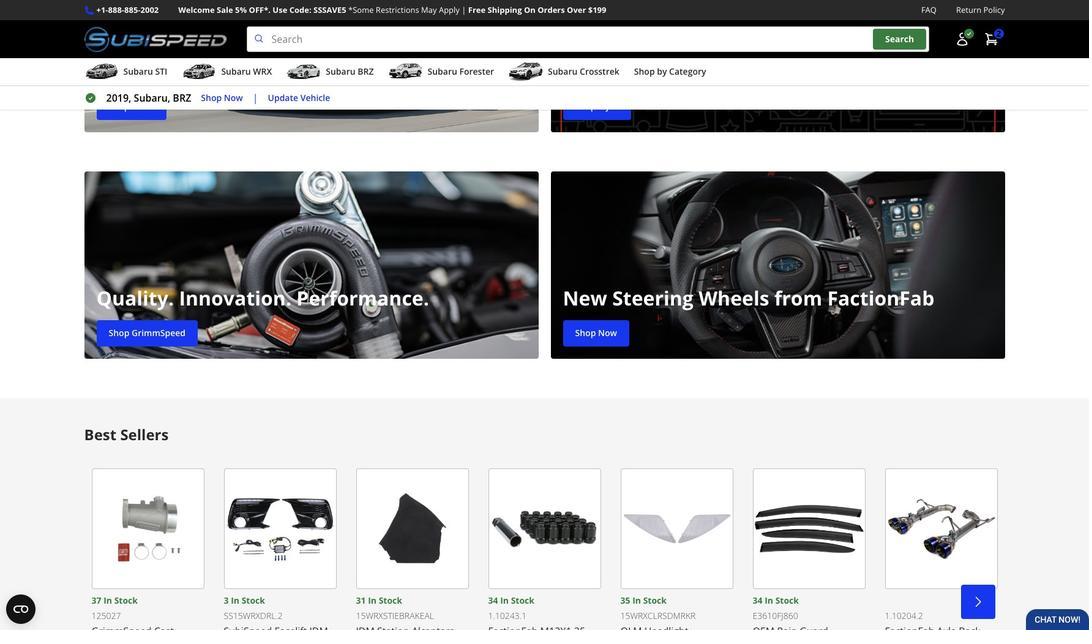 Task type: vqa. For each thing, say whether or not it's contained in the screenshot.
the 34
yes



Task type: locate. For each thing, give the bounding box(es) containing it.
+1-
[[96, 4, 108, 15]]

1 34 from the left
[[488, 595, 498, 606]]

now down new
[[598, 327, 617, 339]]

use
[[273, 4, 287, 15]]

subaru inside subaru wrx dropdown button
[[221, 66, 251, 77]]

shop left by
[[634, 66, 655, 77]]

a subaru wrx thumbnail image image
[[182, 63, 216, 81]]

category
[[669, 66, 706, 77]]

now down subaru wrx dropdown button
[[224, 92, 243, 103]]

subaru crosstrek
[[548, 66, 619, 77]]

brz
[[358, 66, 374, 77], [173, 91, 191, 105]]

subaru inside subaru forester dropdown button
[[428, 66, 457, 77]]

subaru left wrx
[[221, 66, 251, 77]]

stock up 15wrxclrsdmrkr
[[643, 595, 667, 606]]

3 subaru from the left
[[326, 66, 355, 77]]

| down wrx
[[253, 91, 258, 105]]

update vehicle button
[[268, 91, 330, 105]]

deals right the 2019,
[[132, 101, 154, 112]]

0 horizontal spatial shop now
[[201, 92, 243, 103]]

stock up e3610fj860
[[776, 595, 799, 606]]

welcome
[[178, 4, 215, 15]]

shop for new steering wheels from factionfab
[[575, 327, 596, 339]]

stock inside 31 in stock 15wrxstiebrakeal
[[379, 595, 402, 606]]

31
[[356, 595, 366, 606]]

now
[[224, 92, 243, 103], [598, 327, 617, 339]]

shop now down subaru wrx dropdown button
[[201, 92, 243, 103]]

&
[[155, 58, 170, 85]]

shop down quality.
[[109, 327, 129, 339]]

grimmspeed cast aluminum turbo inlet - 2015-2016 subaru wrx image
[[92, 468, 204, 589]]

subaru left sti
[[123, 66, 153, 77]]

a subaru crosstrek thumbnail image image
[[509, 63, 543, 81]]

injen down the "crosstrek"
[[598, 101, 619, 112]]

1 horizontal spatial now
[[598, 327, 617, 339]]

deals
[[96, 58, 150, 85], [132, 101, 154, 112]]

in right 3
[[231, 595, 239, 606]]

in up 1.10243.1
[[500, 595, 509, 606]]

deals up the 2019,
[[96, 58, 150, 85]]

stock inside the 3 in stock ss15wrxdrl.2
[[242, 595, 265, 606]]

2 in from the left
[[231, 595, 239, 606]]

1 vertical spatial now
[[598, 327, 617, 339]]

stock inside 34 in stock e3610fj860
[[776, 595, 799, 606]]

0 vertical spatial shop now link
[[201, 91, 243, 105]]

return
[[956, 4, 982, 15]]

1 in from the left
[[104, 595, 112, 606]]

crosstrek
[[580, 66, 619, 77]]

shop down "save"
[[575, 101, 596, 112]]

stock inside 34 in stock 1.10243.1
[[511, 595, 535, 606]]

6 in from the left
[[765, 595, 773, 606]]

| left free
[[462, 4, 466, 15]]

subaru for subaru wrx
[[221, 66, 251, 77]]

1 vertical spatial brz
[[173, 91, 191, 105]]

stock for 3 in stock ss15wrxdrl.2
[[242, 595, 265, 606]]

stock inside 37 in stock 125027
[[114, 595, 138, 606]]

now for the leftmost shop now link
[[224, 92, 243, 103]]

1 horizontal spatial shop now
[[575, 327, 617, 339]]

stock up 1.10243.1
[[511, 595, 535, 606]]

open widget image
[[6, 595, 36, 624]]

in inside 37 in stock 125027
[[104, 595, 112, 606]]

15wrxstiebrakeal
[[356, 610, 434, 622]]

stock up ss15wrxdrl.2
[[242, 595, 265, 606]]

4 subaru from the left
[[428, 66, 457, 77]]

34 up 1.10243.1
[[488, 595, 498, 606]]

subaru left forester at the top
[[428, 66, 457, 77]]

1 subaru from the left
[[123, 66, 153, 77]]

subaru brz button
[[287, 61, 374, 85]]

34 for 34 in stock e3610fj860
[[753, 595, 763, 606]]

0 vertical spatial deals
[[96, 58, 150, 85]]

5 subaru from the left
[[548, 66, 578, 77]]

orders
[[538, 4, 565, 15]]

shop left subaru,
[[109, 101, 129, 112]]

2002
[[141, 4, 159, 15]]

0 vertical spatial shop now
[[201, 92, 243, 103]]

|
[[462, 4, 466, 15], [253, 91, 258, 105]]

apply
[[439, 4, 460, 15]]

now for shop now link to the right
[[598, 327, 617, 339]]

in
[[104, 595, 112, 606], [231, 595, 239, 606], [368, 595, 377, 606], [500, 595, 509, 606], [633, 595, 641, 606], [765, 595, 773, 606]]

0 vertical spatial brz
[[358, 66, 374, 77]]

stock up the 15wrxstiebrakeal
[[379, 595, 402, 606]]

2 subaru from the left
[[221, 66, 251, 77]]

4 in from the left
[[500, 595, 509, 606]]

0 vertical spatial |
[[462, 4, 466, 15]]

subaru inside 'subaru brz' dropdown button
[[326, 66, 355, 77]]

best sellers
[[84, 424, 169, 445]]

return policy
[[956, 4, 1005, 15]]

injen right the on
[[689, 58, 738, 85]]

brz down the deals & promotions
[[173, 91, 191, 105]]

34 up e3610fj860
[[753, 595, 763, 606]]

stock
[[114, 595, 138, 606], [242, 595, 265, 606], [379, 595, 402, 606], [511, 595, 535, 606], [643, 595, 667, 606], [776, 595, 799, 606]]

34 inside 34 in stock e3610fj860
[[753, 595, 763, 606]]

steering
[[612, 285, 694, 311]]

shop
[[634, 66, 655, 77], [201, 92, 222, 103], [109, 101, 129, 112], [575, 101, 596, 112], [109, 327, 129, 339], [575, 327, 596, 339]]

0 horizontal spatial injen
[[598, 101, 619, 112]]

1 vertical spatial shop now link
[[563, 320, 629, 347]]

in inside 31 in stock 15wrxstiebrakeal
[[368, 595, 377, 606]]

0 horizontal spatial |
[[253, 91, 258, 105]]

subaru crosstrek button
[[509, 61, 619, 85]]

shop now link
[[201, 91, 243, 105], [563, 320, 629, 347]]

stock inside '35 in stock 15wrxclrsdmrkr'
[[643, 595, 667, 606]]

34 inside 34 in stock 1.10243.1
[[488, 595, 498, 606]]

from
[[775, 285, 822, 311]]

innovation.
[[179, 285, 291, 311]]

in right 31
[[368, 595, 377, 606]]

shop now link down subaru wrx dropdown button
[[201, 91, 243, 105]]

2 stock from the left
[[242, 595, 265, 606]]

a subaru sti thumbnail image image
[[84, 63, 118, 81]]

deals & promotions
[[96, 58, 289, 85]]

factionfab
[[827, 285, 935, 311]]

in right 35
[[633, 595, 641, 606]]

4 stock from the left
[[511, 595, 535, 606]]

5 stock from the left
[[643, 595, 667, 606]]

34
[[488, 595, 498, 606], [753, 595, 763, 606]]

in for 34 in stock e3610fj860
[[765, 595, 773, 606]]

subaru for subaru sti
[[123, 66, 153, 77]]

stock for 34 in stock 1.10243.1
[[511, 595, 535, 606]]

subaru
[[123, 66, 153, 77], [221, 66, 251, 77], [326, 66, 355, 77], [428, 66, 457, 77], [548, 66, 578, 77]]

subaru wrx button
[[182, 61, 272, 85]]

in for 3 in stock ss15wrxdrl.2
[[231, 595, 239, 606]]

+1-888-885-2002
[[96, 4, 159, 15]]

free
[[468, 4, 486, 15]]

stock up 125027 at the bottom of page
[[114, 595, 138, 606]]

5 in from the left
[[633, 595, 641, 606]]

shop now down new
[[575, 327, 617, 339]]

subaru inside subaru crosstrek dropdown button
[[548, 66, 578, 77]]

shop down new
[[575, 327, 596, 339]]

shop now link down new
[[563, 320, 629, 347]]

subaru up vehicle
[[326, 66, 355, 77]]

shop deals link
[[96, 94, 167, 120]]

welcome sale 5% off*. use code: sssave5
[[178, 4, 346, 15]]

faq link
[[921, 4, 937, 17]]

factionfab axle back exhaust - 2015+ wrx / 2015+ sti image
[[885, 468, 998, 589]]

in up e3610fj860
[[765, 595, 773, 606]]

3 in stock ss15wrxdrl.2
[[224, 595, 283, 622]]

shop for deals & promotions
[[109, 101, 129, 112]]

37 in stock 125027
[[92, 595, 138, 622]]

in right 37
[[104, 595, 112, 606]]

3 stock from the left
[[379, 595, 402, 606]]

shop now for shop now link to the right
[[575, 327, 617, 339]]

shop injen link
[[563, 94, 631, 120]]

in inside 34 in stock e3610fj860
[[765, 595, 773, 606]]

promotions
[[175, 58, 289, 85]]

6 stock from the left
[[776, 595, 799, 606]]

subaru for subaru brz
[[326, 66, 355, 77]]

sale
[[217, 4, 233, 15]]

stock for 31 in stock 15wrxstiebrakeal
[[379, 595, 402, 606]]

save 10% on injen
[[563, 58, 738, 85]]

3 in from the left
[[368, 595, 377, 606]]

brz left a subaru forester thumbnail image
[[358, 66, 374, 77]]

*some restrictions may apply | free shipping on orders over $199
[[348, 4, 606, 15]]

0 horizontal spatial now
[[224, 92, 243, 103]]

code:
[[289, 4, 311, 15]]

1 stock from the left
[[114, 595, 138, 606]]

search input field
[[247, 26, 929, 52]]

1 vertical spatial deals
[[132, 101, 154, 112]]

0 horizontal spatial 34
[[488, 595, 498, 606]]

subaru inside subaru sti dropdown button
[[123, 66, 153, 77]]

subaru left the "crosstrek"
[[548, 66, 578, 77]]

*some
[[348, 4, 374, 15]]

save
[[563, 58, 608, 85]]

2 34 from the left
[[753, 595, 763, 606]]

in inside the 3 in stock ss15wrxdrl.2
[[231, 595, 239, 606]]

ss15wrxdrl.2
[[224, 610, 283, 622]]

grimmspeed
[[132, 327, 186, 339]]

$199
[[588, 4, 606, 15]]

1 horizontal spatial 34
[[753, 595, 763, 606]]

1 horizontal spatial brz
[[358, 66, 374, 77]]

in inside 34 in stock 1.10243.1
[[500, 595, 509, 606]]

15wrxclrsdmrkr
[[621, 610, 696, 622]]

quality. innovation. performance.
[[96, 285, 429, 311]]

off*.
[[249, 4, 271, 15]]

factionfab m12x1.25 34mm lug nut set of 20 - universal image
[[488, 468, 601, 589]]

subaru sti button
[[84, 61, 167, 85]]

subaru sti
[[123, 66, 167, 77]]

in inside '35 in stock 15wrxclrsdmrkr'
[[633, 595, 641, 606]]

best
[[84, 424, 116, 445]]

return policy link
[[956, 4, 1005, 17]]

0 vertical spatial now
[[224, 92, 243, 103]]

stock for 34 in stock e3610fj860
[[776, 595, 799, 606]]

shop now for the leftmost shop now link
[[201, 92, 243, 103]]

1 vertical spatial shop now
[[575, 327, 617, 339]]

1 horizontal spatial injen
[[689, 58, 738, 85]]



Task type: describe. For each thing, give the bounding box(es) containing it.
a subaru brz thumbnail image image
[[287, 63, 321, 81]]

on
[[524, 4, 536, 15]]

update
[[268, 92, 298, 103]]

2
[[996, 28, 1001, 39]]

update vehicle
[[268, 92, 330, 103]]

in for 37 in stock 125027
[[104, 595, 112, 606]]

may
[[421, 4, 437, 15]]

a subaru forester thumbnail image image
[[388, 63, 423, 81]]

sellers
[[120, 424, 169, 445]]

0 horizontal spatial shop now link
[[201, 91, 243, 105]]

subaru brz
[[326, 66, 374, 77]]

button image
[[955, 32, 970, 47]]

shop inside dropdown button
[[634, 66, 655, 77]]

3
[[224, 595, 229, 606]]

34 in stock e3610fj860
[[753, 595, 799, 622]]

restrictions
[[376, 4, 419, 15]]

shop deals
[[109, 101, 154, 112]]

new steering wheels from factionfab
[[563, 285, 935, 311]]

stock for 35 in stock 15wrxclrsdmrkr
[[643, 595, 667, 606]]

2019, subaru, brz
[[106, 91, 191, 105]]

shipping
[[488, 4, 522, 15]]

on
[[659, 58, 684, 85]]

search
[[885, 33, 914, 45]]

search button
[[873, 29, 927, 50]]

e3610fj860
[[753, 610, 798, 622]]

0 horizontal spatial brz
[[173, 91, 191, 105]]

2 button
[[978, 27, 1005, 52]]

wrx
[[253, 66, 272, 77]]

subispeed logo image
[[84, 26, 227, 52]]

over
[[567, 4, 586, 15]]

885-
[[124, 4, 141, 15]]

brz inside dropdown button
[[358, 66, 374, 77]]

stock for 37 in stock 125027
[[114, 595, 138, 606]]

1 horizontal spatial shop now link
[[563, 320, 629, 347]]

by
[[657, 66, 667, 77]]

888-
[[108, 4, 124, 15]]

subaru for subaru forester
[[428, 66, 457, 77]]

subaru for subaru crosstrek
[[548, 66, 578, 77]]

subaru forester button
[[388, 61, 494, 85]]

new
[[563, 285, 607, 311]]

shop by category
[[634, 66, 706, 77]]

in for 31 in stock 15wrxstiebrakeal
[[368, 595, 377, 606]]

1.10204.2
[[885, 610, 923, 622]]

subispeed facelift jdm style drl bezel - 2018-2021 subaru wrx / sti image
[[224, 468, 336, 589]]

sti
[[155, 66, 167, 77]]

34 for 34 in stock 1.10243.1
[[488, 595, 498, 606]]

quality.
[[96, 285, 174, 311]]

subaru forester
[[428, 66, 494, 77]]

2019,
[[106, 91, 131, 105]]

1 vertical spatial injen
[[598, 101, 619, 112]]

shop grimmspeed
[[109, 327, 186, 339]]

34 in stock 1.10243.1
[[488, 595, 535, 622]]

+1-888-885-2002 link
[[96, 4, 159, 17]]

35
[[621, 595, 630, 606]]

shop injen
[[575, 101, 619, 112]]

1 vertical spatial |
[[253, 91, 258, 105]]

in for 35 in stock 15wrxclrsdmrkr
[[633, 595, 641, 606]]

policy
[[984, 4, 1005, 15]]

forester
[[459, 66, 494, 77]]

subaru wrx
[[221, 66, 272, 77]]

sssave5
[[314, 4, 346, 15]]

35 in stock 15wrxclrsdmrkr
[[621, 595, 696, 622]]

performance.
[[297, 285, 429, 311]]

shop grimmspeed link
[[96, 320, 198, 347]]

1.10243.1
[[488, 610, 527, 622]]

faq
[[921, 4, 937, 15]]

wheels
[[699, 285, 769, 311]]

shop for save 10% on injen
[[575, 101, 596, 112]]

37
[[92, 595, 101, 606]]

jdm station alcantara style ebrake boot with red stitching - 2015-2020 subaru wrx & sti image
[[356, 468, 469, 589]]

10%
[[613, 58, 653, 85]]

shop by category button
[[634, 61, 706, 85]]

5%
[[235, 4, 247, 15]]

0 vertical spatial injen
[[689, 58, 738, 85]]

shop for quality. innovation. performance.
[[109, 327, 129, 339]]

olm headlight sidemarkers clear - 2015-2021 subaru wrx & sti image
[[621, 468, 733, 589]]

1.10204.2 link
[[880, 464, 1003, 630]]

125027
[[92, 610, 121, 622]]

shop down a subaru wrx thumbnail image
[[201, 92, 222, 103]]

in for 34 in stock 1.10243.1
[[500, 595, 509, 606]]

oem rain guard deflector kit - 2015-2020 subaru wrx & sti image
[[753, 468, 865, 589]]

31 in stock 15wrxstiebrakeal
[[356, 595, 434, 622]]

1 horizontal spatial |
[[462, 4, 466, 15]]



